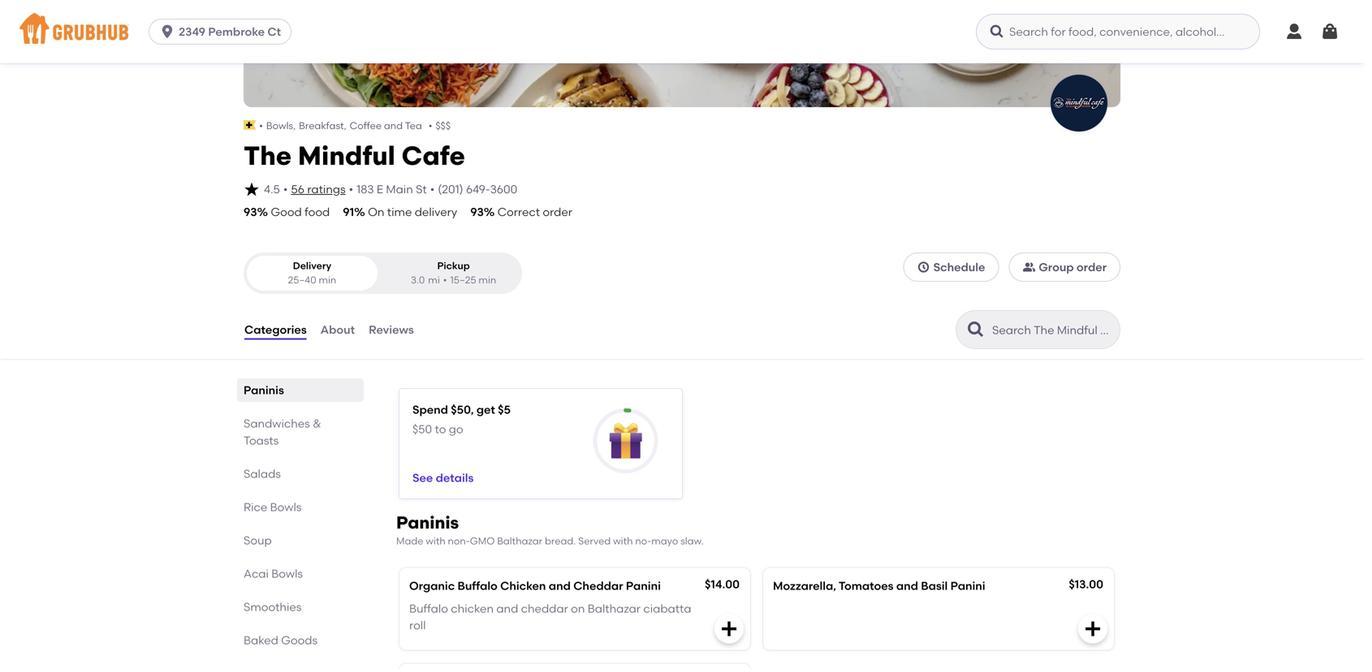 Task type: locate. For each thing, give the bounding box(es) containing it.
1 horizontal spatial with
[[613, 535, 633, 547]]

$50
[[413, 422, 432, 436]]

1 horizontal spatial paninis
[[396, 512, 459, 533]]

ratings
[[307, 182, 346, 196]]

paninis for paninis
[[244, 383, 284, 397]]

649-
[[466, 182, 490, 196]]

0 horizontal spatial with
[[426, 535, 446, 547]]

0 horizontal spatial panini
[[626, 579, 661, 593]]

with
[[426, 535, 446, 547], [613, 535, 633, 547]]

about
[[320, 323, 355, 336]]

4.5 • 56 ratings
[[264, 182, 346, 196]]

0 horizontal spatial order
[[543, 205, 572, 219]]

1 horizontal spatial order
[[1077, 260, 1107, 274]]

search icon image
[[966, 320, 986, 339]]

with left no-
[[613, 535, 633, 547]]

1 horizontal spatial svg image
[[244, 181, 260, 197]]

• right mi
[[443, 274, 447, 286]]

and left basil
[[896, 579, 918, 593]]

0 vertical spatial balthazar
[[497, 535, 543, 547]]

0 horizontal spatial min
[[319, 274, 336, 286]]

and left tea
[[384, 120, 403, 132]]

good
[[271, 205, 302, 219]]

the
[[244, 140, 292, 171]]

goods
[[281, 633, 318, 647]]

mindful
[[298, 140, 395, 171]]

1 vertical spatial buffalo
[[409, 602, 448, 616]]

1 min from the left
[[319, 274, 336, 286]]

balthazar inside paninis made with non-gmo balthazar bread. served with no-mayo slaw.
[[497, 535, 543, 547]]

schedule
[[934, 260, 985, 274]]

reward icon image
[[608, 423, 644, 459]]

non-
[[448, 535, 470, 547]]

order
[[543, 205, 572, 219], [1077, 260, 1107, 274]]

93 for correct order
[[470, 205, 484, 219]]

$50,
[[451, 403, 474, 417]]

and up cheddar
[[549, 579, 571, 593]]

with left non- at the left
[[426, 535, 446, 547]]

0 horizontal spatial paninis
[[244, 383, 284, 397]]

option group
[[244, 253, 522, 294]]

buffalo up the roll
[[409, 602, 448, 616]]

on
[[368, 205, 384, 219]]

panini right basil
[[951, 579, 986, 593]]

order for correct order
[[543, 205, 572, 219]]

1 horizontal spatial panini
[[951, 579, 986, 593]]

1 vertical spatial balthazar
[[588, 602, 641, 616]]

• left $$$
[[429, 120, 432, 132]]

see details button
[[413, 463, 474, 493]]

breakfast,
[[299, 120, 346, 132]]

bread.
[[545, 535, 576, 547]]

svg image inside 2349 pembroke ct button
[[159, 24, 175, 40]]

baked
[[244, 633, 278, 647]]

and
[[384, 120, 403, 132], [549, 579, 571, 593], [896, 579, 918, 593], [496, 602, 518, 616]]

delivery
[[293, 260, 331, 272]]

svg image
[[1285, 22, 1304, 41], [1320, 22, 1340, 41], [989, 24, 1005, 40], [719, 619, 739, 638], [1083, 619, 1103, 638]]

main navigation navigation
[[0, 0, 1364, 63]]

panini up 'ciabatta'
[[626, 579, 661, 593]]

svg image for schedule
[[917, 261, 930, 274]]

$$$
[[436, 120, 451, 132]]

0 horizontal spatial buffalo
[[409, 602, 448, 616]]

correct
[[498, 205, 540, 219]]

•
[[259, 120, 263, 132], [429, 120, 432, 132], [283, 182, 288, 196], [349, 182, 353, 196], [430, 182, 435, 196], [443, 274, 447, 286]]

mozzarella, tomatoes and basil panini
[[773, 579, 986, 593]]

2 vertical spatial svg image
[[917, 261, 930, 274]]

2 panini from the left
[[951, 579, 986, 593]]

go
[[449, 422, 463, 436]]

93 down 649-
[[470, 205, 484, 219]]

see
[[413, 471, 433, 485]]

2 horizontal spatial svg image
[[917, 261, 930, 274]]

0 vertical spatial order
[[543, 205, 572, 219]]

pembroke
[[208, 25, 265, 39]]

2 with from the left
[[613, 535, 633, 547]]

details
[[436, 471, 474, 485]]

organic buffalo chicken and cheddar panini
[[409, 579, 661, 593]]

served
[[578, 535, 611, 547]]

buffalo chicken and cheddar on balthazar ciabatta roll
[[409, 602, 691, 632]]

made
[[396, 535, 423, 547]]

svg image
[[159, 24, 175, 40], [244, 181, 260, 197], [917, 261, 930, 274]]

balthazar down cheddar
[[588, 602, 641, 616]]

paninis up "made" at the bottom left of page
[[396, 512, 459, 533]]

0 horizontal spatial svg image
[[159, 24, 175, 40]]

svg image inside schedule button
[[917, 261, 930, 274]]

min down delivery
[[319, 274, 336, 286]]

balthazar inside buffalo chicken and cheddar on balthazar ciabatta roll
[[588, 602, 641, 616]]

2 min from the left
[[479, 274, 496, 286]]

2 93 from the left
[[470, 205, 484, 219]]

buffalo
[[458, 579, 498, 593], [409, 602, 448, 616]]

0 vertical spatial paninis
[[244, 383, 284, 397]]

1 vertical spatial bowls
[[271, 567, 303, 581]]

order for group order
[[1077, 260, 1107, 274]]

0 horizontal spatial 93
[[244, 205, 257, 219]]

order right group
[[1077, 260, 1107, 274]]

subscription pass image
[[244, 120, 256, 130]]

2349 pembroke ct button
[[149, 19, 298, 45]]

delivery 25–40 min
[[288, 260, 336, 286]]

balthazar right the gmo
[[497, 535, 543, 547]]

group
[[1039, 260, 1074, 274]]

1 horizontal spatial 93
[[470, 205, 484, 219]]

buffalo up chicken
[[458, 579, 498, 593]]

1 horizontal spatial min
[[479, 274, 496, 286]]

gmo
[[470, 535, 495, 547]]

svg image left schedule
[[917, 261, 930, 274]]

categories
[[244, 323, 307, 336]]

option group containing delivery 25–40 min
[[244, 253, 522, 294]]

paninis
[[244, 383, 284, 397], [396, 512, 459, 533]]

and inside buffalo chicken and cheddar on balthazar ciabatta roll
[[496, 602, 518, 616]]

Search The Mindful Cafe search field
[[991, 322, 1115, 338]]

• left 183
[[349, 182, 353, 196]]

svg image left 4.5
[[244, 181, 260, 197]]

toasts
[[244, 434, 279, 447]]

slaw.
[[681, 535, 704, 547]]

bowls right acai
[[271, 567, 303, 581]]

min right 15–25
[[479, 274, 496, 286]]

main
[[386, 182, 413, 196]]

the mindful cafe
[[244, 140, 465, 171]]

1 panini from the left
[[626, 579, 661, 593]]

svg image left 2349
[[159, 24, 175, 40]]

2349
[[179, 25, 205, 39]]

pickup
[[437, 260, 470, 272]]

acai
[[244, 567, 269, 581]]

• left 56
[[283, 182, 288, 196]]

bowls
[[270, 500, 302, 514], [271, 567, 303, 581]]

• right subscription pass image
[[259, 120, 263, 132]]

and down chicken
[[496, 602, 518, 616]]

order right correct
[[543, 205, 572, 219]]

1 horizontal spatial balthazar
[[588, 602, 641, 616]]

paninis up sandwiches at bottom
[[244, 383, 284, 397]]

1 vertical spatial order
[[1077, 260, 1107, 274]]

paninis inside paninis made with non-gmo balthazar bread. served with no-mayo slaw.
[[396, 512, 459, 533]]

1 93 from the left
[[244, 205, 257, 219]]

food
[[305, 205, 330, 219]]

2349 pembroke ct
[[179, 25, 281, 39]]

4.5
[[264, 182, 280, 196]]

0 vertical spatial svg image
[[159, 24, 175, 40]]

0 horizontal spatial balthazar
[[497, 535, 543, 547]]

0 vertical spatial bowls
[[270, 500, 302, 514]]

order inside button
[[1077, 260, 1107, 274]]

bowls right 'rice'
[[270, 500, 302, 514]]

0 vertical spatial buffalo
[[458, 579, 498, 593]]

chicken
[[451, 602, 494, 616]]

min
[[319, 274, 336, 286], [479, 274, 496, 286]]

cheddar
[[573, 579, 623, 593]]

93 left the good at the top of the page
[[244, 205, 257, 219]]

3.0
[[411, 274, 425, 286]]

• inside pickup 3.0 mi • 15–25 min
[[443, 274, 447, 286]]

93
[[244, 205, 257, 219], [470, 205, 484, 219]]

1 vertical spatial paninis
[[396, 512, 459, 533]]

balthazar for paninis
[[497, 535, 543, 547]]

e
[[377, 182, 383, 196]]



Task type: vqa. For each thing, say whether or not it's contained in the screenshot.
style at the bottom right
no



Task type: describe. For each thing, give the bounding box(es) containing it.
svg image for 2349 pembroke ct
[[159, 24, 175, 40]]

min inside pickup 3.0 mi • 15–25 min
[[479, 274, 496, 286]]

st
[[416, 182, 427, 196]]

• 183 e main st • (201) 649-3600
[[349, 182, 517, 196]]

paninis for paninis made with non-gmo balthazar bread. served with no-mayo slaw.
[[396, 512, 459, 533]]

people icon image
[[1023, 261, 1036, 274]]

balthazar for buffalo
[[588, 602, 641, 616]]

1 vertical spatial svg image
[[244, 181, 260, 197]]

sandwiches & toasts
[[244, 417, 321, 447]]

reviews
[[369, 323, 414, 336]]

on time delivery
[[368, 205, 457, 219]]

no-
[[635, 535, 651, 547]]

group order
[[1039, 260, 1107, 274]]

basil
[[921, 579, 948, 593]]

mi
[[428, 274, 440, 286]]

delivery
[[415, 205, 457, 219]]

25–40
[[288, 274, 316, 286]]

soup
[[244, 534, 272, 547]]

buffalo inside buffalo chicken and cheddar on balthazar ciabatta roll
[[409, 602, 448, 616]]

acai bowls
[[244, 567, 303, 581]]

ct
[[267, 25, 281, 39]]

bowls for acai bowls
[[271, 567, 303, 581]]

tea
[[405, 120, 422, 132]]

ciabatta
[[643, 602, 691, 616]]

correct order
[[498, 205, 572, 219]]

rice
[[244, 500, 267, 514]]

mayo
[[651, 535, 678, 547]]

baked goods
[[244, 633, 318, 647]]

bowls for rice bowls
[[270, 500, 302, 514]]

mozzarella,
[[773, 579, 836, 593]]

cheddar
[[521, 602, 568, 616]]

93 for good food
[[244, 205, 257, 219]]

group order button
[[1009, 253, 1121, 282]]

chicken
[[500, 579, 546, 593]]

categories button
[[244, 300, 307, 359]]

91
[[343, 205, 354, 219]]

coffee
[[350, 120, 382, 132]]

• bowls, breakfast, coffee and tea • $$$
[[259, 120, 451, 132]]

sandwiches
[[244, 417, 310, 430]]

organic
[[409, 579, 455, 593]]

on
[[571, 602, 585, 616]]

$13.00
[[1069, 577, 1104, 591]]

spend
[[413, 403, 448, 417]]

min inside delivery 25–40 min
[[319, 274, 336, 286]]

paninis made with non-gmo balthazar bread. served with no-mayo slaw.
[[396, 512, 704, 547]]

&
[[313, 417, 321, 430]]

roll
[[409, 618, 426, 632]]

time
[[387, 205, 412, 219]]

$14.00
[[705, 577, 740, 591]]

rice bowls
[[244, 500, 302, 514]]

get
[[477, 403, 495, 417]]

good food
[[271, 205, 330, 219]]

bowls,
[[266, 120, 296, 132]]

reviews button
[[368, 300, 415, 359]]

(201)
[[438, 182, 463, 196]]

tomatoes
[[839, 579, 894, 593]]

see details
[[413, 471, 474, 485]]

56
[[291, 182, 304, 196]]

pickup 3.0 mi • 15–25 min
[[411, 260, 496, 286]]

cafe
[[402, 140, 465, 171]]

$5
[[498, 403, 511, 417]]

smoothies
[[244, 600, 302, 614]]

spend $50, get $5 $50 to go
[[413, 403, 511, 436]]

salads
[[244, 467, 281, 481]]

3600
[[490, 182, 517, 196]]

schedule button
[[904, 253, 999, 282]]

• right st
[[430, 182, 435, 196]]

1 horizontal spatial buffalo
[[458, 579, 498, 593]]

15–25
[[450, 274, 476, 286]]

1 with from the left
[[426, 535, 446, 547]]

183
[[357, 182, 374, 196]]

Search for food, convenience, alcohol... search field
[[976, 14, 1260, 50]]

about button
[[320, 300, 356, 359]]



